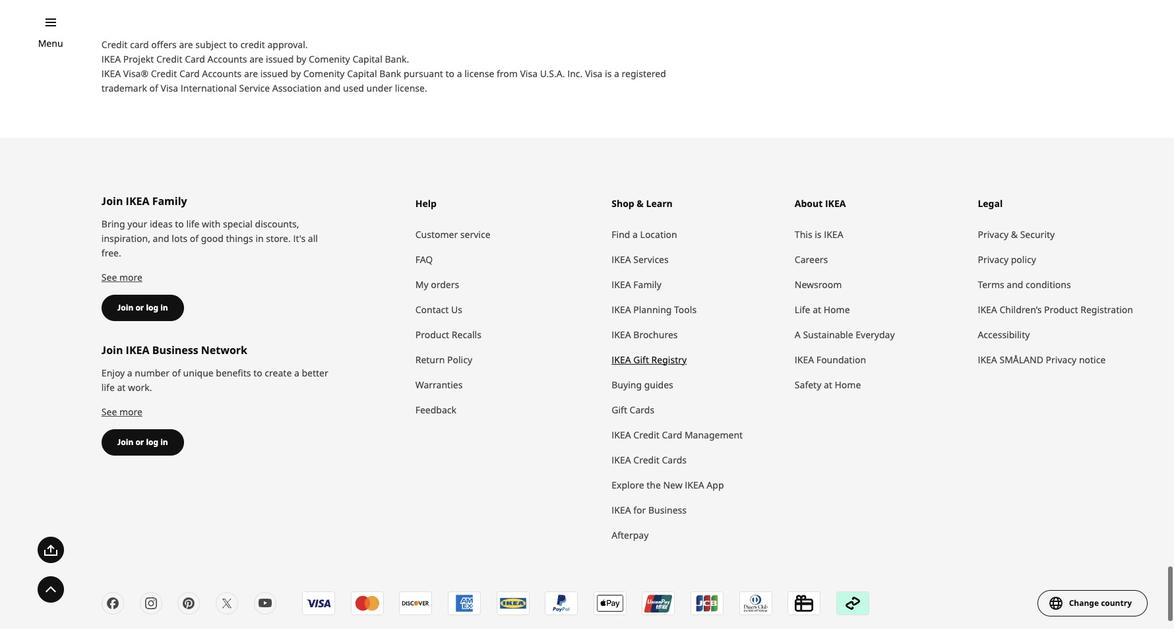 Task type: locate. For each thing, give the bounding box(es) containing it.
gift cards link
[[612, 397, 782, 422]]

ikea for business
[[612, 503, 687, 516]]

are down credit
[[250, 52, 264, 65]]

comenity up association
[[303, 67, 345, 79]]

capital
[[353, 52, 383, 65], [347, 67, 377, 79]]

and
[[324, 81, 341, 94], [153, 231, 169, 244], [1007, 278, 1024, 290]]

in for business
[[160, 436, 168, 447]]

0 horizontal spatial visa
[[161, 81, 178, 94]]

1 horizontal spatial cards
[[662, 453, 687, 466]]

buying
[[612, 378, 642, 390]]

card down 'subject'
[[185, 52, 205, 65]]

log
[[146, 301, 158, 313], [146, 436, 158, 447]]

visa right the 'inc.'
[[585, 67, 603, 79]]

issued up service
[[260, 67, 288, 79]]

life down enjoy
[[102, 381, 115, 393]]

credit right visa®
[[151, 67, 177, 79]]

life at home link
[[795, 297, 965, 322]]

tools
[[674, 303, 697, 315]]

ikea down find on the right top of the page
[[612, 253, 631, 265]]

1 vertical spatial of
[[190, 231, 199, 244]]

1 more from the top
[[119, 270, 142, 283]]

things
[[226, 231, 253, 244]]

1 vertical spatial by
[[291, 67, 301, 79]]

0 vertical spatial in
[[256, 231, 264, 244]]

card up ikea credit cards
[[662, 428, 682, 441]]

0 vertical spatial issued
[[266, 52, 294, 65]]

is right the 'inc.'
[[605, 67, 612, 79]]

safety at home
[[795, 378, 861, 390]]

1 join or log in from the top
[[117, 301, 168, 313]]

visa right from
[[520, 67, 538, 79]]

join down free.
[[117, 301, 133, 313]]

0 vertical spatial family
[[152, 193, 187, 208]]

0 vertical spatial log
[[146, 301, 158, 313]]

1 vertical spatial and
[[153, 231, 169, 244]]

cards down buying guides
[[630, 403, 655, 415]]

credit up ikea credit cards
[[634, 428, 660, 441]]

2 vertical spatial of
[[172, 366, 181, 379]]

of inside bring your ideas to life with special discounts, inspiration, and lots of good things in store. it's all free.
[[190, 231, 199, 244]]

0 horizontal spatial and
[[153, 231, 169, 244]]

2 see from the top
[[102, 405, 117, 417]]

u.s.a.
[[540, 67, 565, 79]]

see more for join ikea family
[[102, 270, 142, 283]]

see more down work.
[[102, 405, 142, 417]]

0 horizontal spatial family
[[152, 193, 187, 208]]

ikea children's product registration link
[[978, 297, 1148, 322]]

privacy for privacy policy
[[978, 253, 1009, 265]]

see down free.
[[102, 270, 117, 283]]

comenity up the used
[[309, 52, 350, 65]]

accounts up international
[[202, 67, 242, 79]]

to up lots
[[175, 217, 184, 229]]

better
[[302, 366, 328, 379]]

the
[[647, 478, 661, 491]]

0 vertical spatial privacy
[[978, 227, 1009, 240]]

careers link
[[795, 247, 965, 272]]

1 vertical spatial log
[[146, 436, 158, 447]]

or down work.
[[136, 436, 144, 447]]

1 vertical spatial more
[[119, 405, 142, 417]]

2 vertical spatial privacy
[[1046, 353, 1077, 365]]

0 vertical spatial join or log in button
[[102, 294, 184, 320]]

product down terms and conditions link
[[1044, 303, 1078, 315]]

list
[[302, 591, 883, 623], [102, 592, 289, 622]]

customer service link
[[415, 222, 599, 247]]

1 vertical spatial capital
[[347, 67, 377, 79]]

to left credit
[[229, 38, 238, 50]]

everyday
[[856, 328, 895, 340]]

see more link down free.
[[102, 270, 142, 283]]

0 vertical spatial join or log in
[[117, 301, 168, 313]]

2 vertical spatial and
[[1007, 278, 1024, 290]]

1 vertical spatial comenity
[[303, 67, 345, 79]]

1 vertical spatial is
[[815, 227, 822, 240]]

ikea gift card image
[[789, 592, 821, 614]]

gift down buying
[[612, 403, 627, 415]]

1 horizontal spatial and
[[324, 81, 341, 94]]

0 vertical spatial and
[[324, 81, 341, 94]]

1 vertical spatial are
[[250, 52, 264, 65]]

at right safety
[[824, 378, 833, 390]]

brochures
[[634, 328, 678, 340]]

more down work.
[[119, 405, 142, 417]]

explore the new ikea app link
[[612, 472, 782, 497]]

1 horizontal spatial product
[[1044, 303, 1078, 315]]

in inside bring your ideas to life with special discounts, inspiration, and lots of good things in store. it's all free.
[[256, 231, 264, 244]]

see more link
[[102, 270, 142, 283], [102, 405, 142, 417]]

to left create
[[253, 366, 262, 379]]

privacy up terms
[[978, 253, 1009, 265]]

credit
[[240, 38, 265, 50]]

0 horizontal spatial list
[[102, 592, 289, 622]]

capital up the used
[[347, 67, 377, 79]]

at down enjoy
[[117, 381, 126, 393]]

ikea down gift cards
[[612, 428, 631, 441]]

projekt
[[123, 52, 154, 65]]

1 horizontal spatial is
[[815, 227, 822, 240]]

a left the better
[[294, 366, 299, 379]]

1 horizontal spatial gift
[[634, 353, 649, 365]]

1 vertical spatial join or log in button
[[102, 429, 184, 455]]

change country link
[[1038, 590, 1148, 616]]

0 horizontal spatial at
[[117, 381, 126, 393]]

life inside bring your ideas to life with special discounts, inspiration, and lots of good things in store. it's all free.
[[186, 217, 199, 229]]

0 vertical spatial capital
[[353, 52, 383, 65]]

1 vertical spatial business
[[649, 503, 687, 516]]

credit inside the ikea credit card management link
[[634, 428, 660, 441]]

are up service
[[244, 67, 258, 79]]

1 horizontal spatial life
[[186, 217, 199, 229]]

2 see more link from the top
[[102, 405, 142, 417]]

to
[[229, 38, 238, 50], [446, 67, 455, 79], [175, 217, 184, 229], [253, 366, 262, 379]]

2 vertical spatial in
[[160, 436, 168, 447]]

cards up new
[[662, 453, 687, 466]]

of right trademark
[[150, 81, 158, 94]]

0 vertical spatial business
[[152, 342, 198, 357]]

0 vertical spatial life
[[186, 217, 199, 229]]

1 horizontal spatial of
[[172, 366, 181, 379]]

1 horizontal spatial business
[[649, 503, 687, 516]]

1 or from the top
[[136, 301, 144, 313]]

a left license at the left top of the page
[[457, 67, 462, 79]]

ikea planning tools link
[[612, 297, 782, 322]]

buying guides link
[[612, 372, 782, 397]]

join or log in button up "join ikea business network"
[[102, 294, 184, 320]]

see more link down work.
[[102, 405, 142, 417]]

product down contact
[[415, 328, 449, 340]]

credit
[[102, 38, 128, 50], [156, 52, 182, 65], [151, 67, 177, 79], [634, 428, 660, 441], [634, 453, 660, 466]]

1 vertical spatial see
[[102, 405, 117, 417]]

ikea up the number
[[126, 342, 149, 357]]

recalls
[[452, 328, 482, 340]]

all
[[308, 231, 318, 244]]

more for business
[[119, 405, 142, 417]]

home down the foundation
[[835, 378, 861, 390]]

0 vertical spatial of
[[150, 81, 158, 94]]

policy
[[447, 353, 472, 365]]

service
[[239, 81, 270, 94]]

2 log from the top
[[146, 436, 158, 447]]

at right 'life' at right
[[813, 303, 821, 315]]

newsroom link
[[795, 272, 965, 297]]

instagram image
[[143, 595, 159, 611]]

log down work.
[[146, 436, 158, 447]]

see more for join ikea business network
[[102, 405, 142, 417]]

family up ideas
[[152, 193, 187, 208]]

0 vertical spatial see more
[[102, 270, 142, 283]]

join down work.
[[117, 436, 133, 447]]

planning
[[634, 303, 672, 315]]

of
[[150, 81, 158, 94], [190, 231, 199, 244], [172, 366, 181, 379]]

1 vertical spatial life
[[102, 381, 115, 393]]

to inside the 'enjoy a number of unique benefits to create a better life at work.'
[[253, 366, 262, 379]]

license
[[465, 67, 494, 79]]

2 join or log in from the top
[[117, 436, 168, 447]]

1 see from the top
[[102, 270, 117, 283]]

and down ideas
[[153, 231, 169, 244]]

1 vertical spatial gift
[[612, 403, 627, 415]]

product
[[1044, 303, 1078, 315], [415, 328, 449, 340]]

0 vertical spatial is
[[605, 67, 612, 79]]

privacy & security
[[978, 227, 1055, 240]]

country
[[1101, 597, 1132, 608]]

1 vertical spatial join or log in
[[117, 436, 168, 447]]

2 or from the top
[[136, 436, 144, 447]]

credit up the
[[634, 453, 660, 466]]

enjoy
[[102, 366, 125, 379]]

credit down offers
[[156, 52, 182, 65]]

0 vertical spatial more
[[119, 270, 142, 283]]

1 horizontal spatial visa
[[520, 67, 538, 79]]

terms and conditions
[[978, 278, 1071, 290]]

join or log in button
[[102, 294, 184, 320], [102, 429, 184, 455]]

1 see more link from the top
[[102, 270, 142, 283]]

this
[[795, 227, 813, 240]]

ikea left for
[[612, 503, 631, 516]]

under
[[367, 81, 393, 94]]

and inside bring your ideas to life with special discounts, inspiration, and lots of good things in store. it's all free.
[[153, 231, 169, 244]]

and left the used
[[324, 81, 341, 94]]

join
[[102, 193, 123, 208], [117, 301, 133, 313], [102, 342, 123, 357], [117, 436, 133, 447]]

1 vertical spatial see more link
[[102, 405, 142, 417]]

privacy inside "link"
[[1046, 353, 1077, 365]]

is
[[605, 67, 612, 79], [815, 227, 822, 240]]

see down enjoy
[[102, 405, 117, 417]]

more down free.
[[119, 270, 142, 283]]

ikea up explore
[[612, 453, 631, 466]]

ikea left brochures at bottom
[[612, 328, 631, 340]]

0 vertical spatial home
[[824, 303, 850, 315]]

ikea down ikea services
[[612, 278, 631, 290]]

warranties link
[[415, 372, 599, 397]]

0 vertical spatial product
[[1044, 303, 1078, 315]]

accessibility link
[[978, 322, 1148, 347]]

discounts,
[[255, 217, 299, 229]]

by down the approval.
[[296, 52, 306, 65]]

ikea down accessibility
[[978, 353, 997, 365]]

0 horizontal spatial gift
[[612, 403, 627, 415]]

1 join or log in button from the top
[[102, 294, 184, 320]]

see for join ikea family
[[102, 270, 117, 283]]

visa left international
[[161, 81, 178, 94]]

2 horizontal spatial of
[[190, 231, 199, 244]]

1 vertical spatial or
[[136, 436, 144, 447]]

or up "join ikea business network"
[[136, 301, 144, 313]]

0 horizontal spatial of
[[150, 81, 158, 94]]

2 see more from the top
[[102, 405, 142, 417]]

join or log in down work.
[[117, 436, 168, 447]]

0 vertical spatial gift
[[634, 353, 649, 365]]

discover image
[[400, 592, 432, 614]]

2 join or log in button from the top
[[102, 429, 184, 455]]

1 log from the top
[[146, 301, 158, 313]]

gift cards
[[612, 403, 655, 415]]

1 vertical spatial home
[[835, 378, 861, 390]]

of right lots
[[190, 231, 199, 244]]

home for life at home
[[824, 303, 850, 315]]

ikea down terms
[[978, 303, 997, 315]]

to inside bring your ideas to life with special discounts, inspiration, and lots of good things in store. it's all free.
[[175, 217, 184, 229]]

capital up bank
[[353, 52, 383, 65]]

1 horizontal spatial list
[[302, 591, 883, 623]]

card up international
[[179, 67, 200, 79]]

by up association
[[291, 67, 301, 79]]

1 vertical spatial in
[[160, 301, 168, 313]]

1 vertical spatial see more
[[102, 405, 142, 417]]

life left with
[[186, 217, 199, 229]]

and right terms
[[1007, 278, 1024, 290]]

product recalls
[[415, 328, 482, 340]]

at for life
[[813, 303, 821, 315]]

home up a sustainable everyday
[[824, 303, 850, 315]]

ikea family
[[612, 278, 662, 290]]

are right offers
[[179, 38, 193, 50]]

0 vertical spatial comenity
[[309, 52, 350, 65]]

careers
[[795, 253, 828, 265]]

0 vertical spatial see
[[102, 270, 117, 283]]

is inside the credit card offers are subject to credit approval. ikea projekt credit card accounts are issued by comenity capital bank. ikea visa® credit card accounts are issued by comenity capital bank pursuant to a license from visa u.s.a. inc. visa is a registered trademark of visa international service association and used under license.
[[605, 67, 612, 79]]

2 more from the top
[[119, 405, 142, 417]]

1 vertical spatial privacy
[[978, 253, 1009, 265]]

join ikea business network
[[102, 342, 247, 357]]

family down services
[[634, 278, 662, 290]]

mastercard image
[[352, 592, 383, 614]]

safety at home link
[[795, 372, 965, 397]]

1 see more from the top
[[102, 270, 142, 283]]

accounts
[[208, 52, 247, 65], [202, 67, 242, 79]]

0 vertical spatial or
[[136, 301, 144, 313]]

2 horizontal spatial at
[[824, 378, 833, 390]]

of left unique
[[172, 366, 181, 379]]

0 horizontal spatial product
[[415, 328, 449, 340]]

0 horizontal spatial business
[[152, 342, 198, 357]]

see for join ikea business network
[[102, 405, 117, 417]]

business down explore the new ikea app
[[649, 503, 687, 516]]

1 vertical spatial product
[[415, 328, 449, 340]]

newsroom
[[795, 278, 842, 290]]

gift up buying guides
[[634, 353, 649, 365]]

special
[[223, 217, 253, 229]]

0 vertical spatial see more link
[[102, 270, 142, 283]]

customer service
[[415, 227, 491, 240]]

business
[[152, 342, 198, 357], [649, 503, 687, 516]]

2 horizontal spatial and
[[1007, 278, 1024, 290]]

see more
[[102, 270, 142, 283], [102, 405, 142, 417]]

ikea down the ikea family
[[612, 303, 631, 315]]

2 vertical spatial are
[[244, 67, 258, 79]]

benefits
[[216, 366, 251, 379]]

join or log in up "join ikea business network"
[[117, 301, 168, 313]]

0 vertical spatial cards
[[630, 403, 655, 415]]

ikea credit cards
[[612, 453, 687, 466]]

visa
[[520, 67, 538, 79], [585, 67, 603, 79], [161, 81, 178, 94]]

1 horizontal spatial family
[[634, 278, 662, 290]]

buying guides
[[612, 378, 673, 390]]

a
[[457, 67, 462, 79], [614, 67, 619, 79], [633, 227, 638, 240], [127, 366, 132, 379], [294, 366, 299, 379]]

privacy down the accessibility link
[[1046, 353, 1077, 365]]

is right this
[[815, 227, 822, 240]]

accounts down 'subject'
[[208, 52, 247, 65]]

0 horizontal spatial is
[[605, 67, 612, 79]]

a left the 'registered'
[[614, 67, 619, 79]]

more for family
[[119, 270, 142, 283]]

privacy left &
[[978, 227, 1009, 240]]

1 horizontal spatial at
[[813, 303, 821, 315]]

see more down free.
[[102, 270, 142, 283]]

ikea up buying
[[612, 353, 631, 365]]

or for business
[[136, 436, 144, 447]]

ikea småland privacy notice
[[978, 353, 1106, 365]]

join or log in button for family
[[102, 294, 184, 320]]

1 vertical spatial family
[[634, 278, 662, 290]]

credit inside the ikea credit cards link
[[634, 453, 660, 466]]

change
[[1069, 597, 1099, 608]]

faq link
[[415, 247, 599, 272]]

diners image
[[740, 592, 772, 614]]

children's
[[1000, 303, 1042, 315]]

0 horizontal spatial life
[[102, 381, 115, 393]]

business for for
[[649, 503, 687, 516]]

business up the number
[[152, 342, 198, 357]]

afterpay
[[612, 528, 649, 541]]

join or log in button down work.
[[102, 429, 184, 455]]

log up "join ikea business network"
[[146, 301, 158, 313]]

afterpay link
[[612, 522, 782, 547]]

issued down the approval.
[[266, 52, 294, 65]]

my orders link
[[415, 272, 599, 297]]

of inside the 'enjoy a number of unique benefits to create a better life at work.'
[[172, 366, 181, 379]]



Task type: vqa. For each thing, say whether or not it's contained in the screenshot.
Lower within the NEW LOWER PRICE FEJKA ARTIFICIAL POTTED PLANT WITH POT, 2 ¼ " $ 1 . 99
no



Task type: describe. For each thing, give the bounding box(es) containing it.
bank.
[[385, 52, 409, 65]]

registry
[[652, 353, 687, 365]]

ikea brochures
[[612, 328, 678, 340]]

ikea credit cards link
[[612, 447, 782, 472]]

pursuant
[[404, 67, 443, 79]]

warranties
[[415, 378, 463, 390]]

2 horizontal spatial visa
[[585, 67, 603, 79]]

join or log in for business
[[117, 436, 168, 447]]

ikea credit card management
[[612, 428, 743, 441]]

facebook image
[[105, 595, 121, 611]]

license.
[[395, 81, 427, 94]]

policy
[[1011, 253, 1036, 265]]

&
[[1011, 227, 1018, 240]]

ikea up 'your'
[[126, 193, 149, 208]]

life
[[795, 303, 811, 315]]

in for family
[[160, 301, 168, 313]]

ikea left the projekt
[[102, 52, 121, 65]]

my orders
[[415, 278, 459, 290]]

join up enjoy
[[102, 342, 123, 357]]

paypal image
[[546, 592, 578, 614]]

ikea services
[[612, 253, 669, 265]]

security
[[1020, 227, 1055, 240]]

feedback
[[415, 403, 457, 415]]

from
[[497, 67, 518, 79]]

registration
[[1081, 303, 1133, 315]]

join or log in button for business
[[102, 429, 184, 455]]

network
[[201, 342, 247, 357]]

business for ikea
[[152, 342, 198, 357]]

number
[[135, 366, 170, 379]]

customer
[[415, 227, 458, 240]]

location
[[640, 227, 677, 240]]

at inside the 'enjoy a number of unique benefits to create a better life at work.'
[[117, 381, 126, 393]]

ikea services link
[[612, 247, 782, 272]]

ikea credit card image
[[497, 592, 529, 614]]

return policy link
[[415, 347, 599, 372]]

join or log in for family
[[117, 301, 168, 313]]

ikea credit card management link
[[612, 422, 782, 447]]

log for business
[[146, 436, 158, 447]]

see more link for join ikea business network
[[102, 405, 142, 417]]

it's
[[293, 231, 306, 244]]

x image
[[219, 595, 235, 611]]

1 vertical spatial issued
[[260, 67, 288, 79]]

unique
[[183, 366, 214, 379]]

ikea foundation
[[795, 353, 866, 365]]

life inside the 'enjoy a number of unique benefits to create a better life at work.'
[[102, 381, 115, 393]]

1 vertical spatial cards
[[662, 453, 687, 466]]

find a location link
[[612, 222, 782, 247]]

pinterest image
[[181, 595, 197, 611]]

gift inside 'link'
[[634, 353, 649, 365]]

privacy policy
[[978, 253, 1036, 265]]

registered
[[622, 67, 666, 79]]

of inside the credit card offers are subject to credit approval. ikea projekt credit card accounts are issued by comenity capital bank. ikea visa® credit card accounts are issued by comenity capital bank pursuant to a license from visa u.s.a. inc. visa is a registered trademark of visa international service association and used under license.
[[150, 81, 158, 94]]

2 vertical spatial card
[[662, 428, 682, 441]]

småland
[[1000, 353, 1044, 365]]

create
[[265, 366, 292, 379]]

a
[[795, 328, 801, 340]]

inc.
[[568, 67, 583, 79]]

1 vertical spatial accounts
[[202, 67, 242, 79]]

privacy policy link
[[978, 247, 1148, 272]]

work.
[[128, 381, 152, 393]]

services
[[634, 253, 669, 265]]

terms
[[978, 278, 1005, 290]]

ikea for business link
[[612, 497, 782, 522]]

international
[[181, 81, 237, 94]]

faq
[[415, 253, 433, 265]]

ikea children's product registration
[[978, 303, 1133, 315]]

subject
[[196, 38, 227, 50]]

lots
[[172, 231, 187, 244]]

return
[[415, 353, 445, 365]]

ikea right this
[[824, 227, 844, 240]]

find a location
[[612, 227, 677, 240]]

amex image
[[449, 592, 481, 614]]

this is ikea link
[[795, 222, 965, 247]]

join ikea family
[[102, 193, 187, 208]]

or for family
[[136, 301, 144, 313]]

bring your ideas to life with special discounts, inspiration, and lots of good things in store. it's all free.
[[102, 217, 318, 258]]

ikea up safety
[[795, 353, 814, 365]]

log for family
[[146, 301, 158, 313]]

join up bring at the left top of the page
[[102, 193, 123, 208]]

contact us link
[[415, 297, 599, 322]]

privacy & security link
[[978, 222, 1148, 247]]

to right pursuant
[[446, 67, 455, 79]]

your
[[127, 217, 147, 229]]

terms and conditions link
[[978, 272, 1148, 297]]

sustainable
[[803, 328, 854, 340]]

a sustainable everyday
[[795, 328, 895, 340]]

union pay image
[[643, 592, 675, 614]]

ikea left app
[[685, 478, 704, 491]]

visa®
[[123, 67, 149, 79]]

0 vertical spatial are
[[179, 38, 193, 50]]

inspiration,
[[102, 231, 150, 244]]

home for safety at home
[[835, 378, 861, 390]]

find
[[612, 227, 630, 240]]

ikea up trademark
[[102, 67, 121, 79]]

guides
[[644, 378, 673, 390]]

visa image
[[303, 592, 335, 614]]

youtube image
[[257, 595, 273, 611]]

notice
[[1079, 353, 1106, 365]]

orders
[[431, 278, 459, 290]]

accessibility
[[978, 328, 1030, 340]]

safety
[[795, 378, 822, 390]]

0 vertical spatial by
[[296, 52, 306, 65]]

enjoy a number of unique benefits to create a better life at work.
[[102, 366, 328, 393]]

at for safety
[[824, 378, 833, 390]]

buy now pay later with afterpay image
[[838, 592, 869, 614]]

jcb image
[[692, 592, 723, 614]]

ikea family link
[[612, 272, 782, 297]]

0 vertical spatial accounts
[[208, 52, 247, 65]]

life at home
[[795, 303, 850, 315]]

service
[[460, 227, 491, 240]]

a right find on the right top of the page
[[633, 227, 638, 240]]

0 vertical spatial card
[[185, 52, 205, 65]]

see more link for join ikea family
[[102, 270, 142, 283]]

ikea brochures link
[[612, 322, 782, 347]]

1 vertical spatial card
[[179, 67, 200, 79]]

a sustainable everyday link
[[795, 322, 965, 347]]

and inside the credit card offers are subject to credit approval. ikea projekt credit card accounts are issued by comenity capital bank. ikea visa® credit card accounts are issued by comenity capital bank pursuant to a license from visa u.s.a. inc. visa is a registered trademark of visa international service association and used under license.
[[324, 81, 341, 94]]

good
[[201, 231, 224, 244]]

menu
[[38, 37, 63, 49]]

product inside 'link'
[[1044, 303, 1078, 315]]

privacy for privacy & security
[[978, 227, 1009, 240]]

0 horizontal spatial cards
[[630, 403, 655, 415]]

card
[[130, 38, 149, 50]]

explore
[[612, 478, 644, 491]]

product recalls link
[[415, 322, 599, 347]]

credit left card
[[102, 38, 128, 50]]

change country
[[1069, 597, 1132, 608]]

ikea gift registry
[[612, 353, 687, 365]]

us
[[451, 303, 462, 315]]

apple pay image
[[595, 592, 626, 614]]

a right enjoy
[[127, 366, 132, 379]]

ikea småland privacy notice link
[[978, 347, 1148, 372]]



